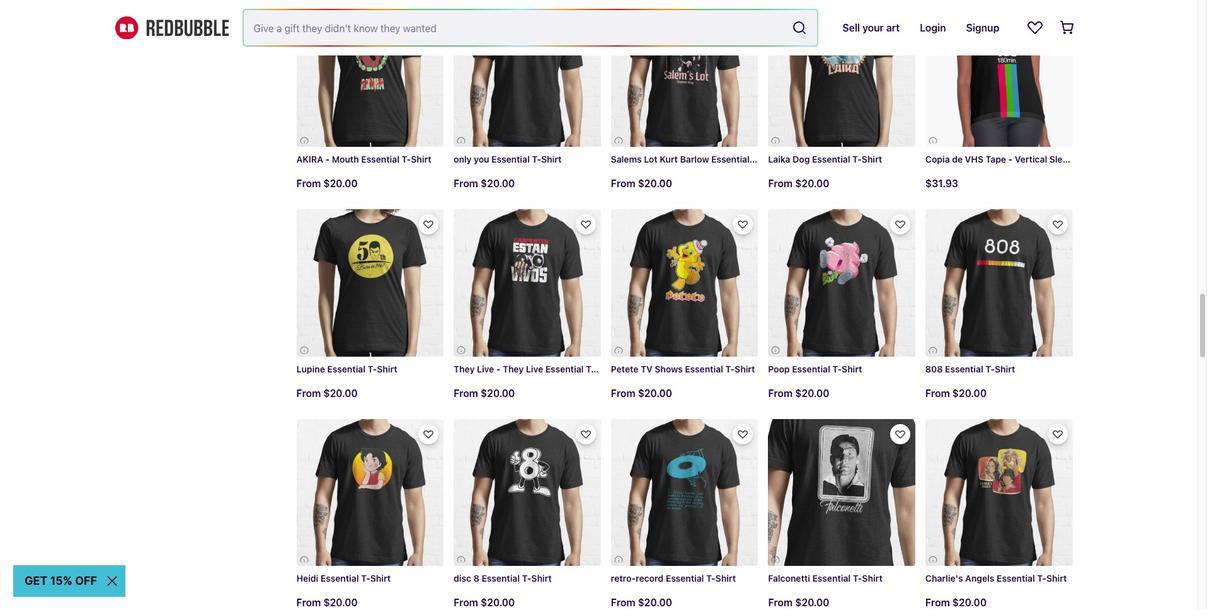 Task type: vqa. For each thing, say whether or not it's contained in the screenshot.
products associated with 72 products
no



Task type: describe. For each thing, give the bounding box(es) containing it.
2 they from the left
[[503, 363, 524, 374]]

from for salems
[[611, 178, 636, 189]]

disc
[[454, 573, 471, 584]]

from $20.00 for 808
[[926, 387, 987, 399]]

$20.00 for lupine
[[324, 387, 358, 399]]

laika dog essential t-shirt
[[769, 154, 883, 165]]

Search term search field
[[244, 10, 787, 45]]

charlie's angels essential t-shirt
[[926, 573, 1067, 584]]

from $20.00 for retro-
[[611, 597, 672, 608]]

essential right shows
[[685, 363, 724, 374]]

barlow
[[680, 154, 709, 165]]

heidi essential t-shirt image
[[297, 419, 444, 566]]

from $20.00 for heidi
[[297, 597, 358, 608]]

kurt
[[660, 154, 678, 165]]

from for falconetti
[[769, 597, 793, 608]]

$20.00 for only
[[481, 178, 515, 189]]

they live - they live essential t-shirt image
[[454, 209, 601, 357]]

top
[[1097, 154, 1113, 165]]

from for charlie's
[[926, 597, 950, 608]]

petete tv shows essential t-shirt image
[[611, 209, 758, 357]]

$20.00 for laika
[[796, 178, 830, 189]]

from for poop
[[769, 387, 793, 399]]

lupine essential t-shirt image
[[297, 209, 444, 357]]

only you essential t-shirt
[[454, 154, 562, 165]]

essential right falconetti at the right bottom
[[813, 573, 851, 584]]

from $20.00 for poop
[[769, 387, 830, 399]]

akira - mouth essential t-shirt
[[297, 154, 432, 165]]

$20.00 for they
[[481, 387, 515, 399]]

poop essential t-shirt image
[[769, 209, 916, 357]]

$20.00 for poop
[[796, 387, 830, 399]]

808 essential t-shirt
[[926, 363, 1016, 374]]

from $20.00 for laika
[[769, 178, 830, 189]]

essential left the petete
[[546, 363, 584, 374]]

akira
[[297, 154, 323, 165]]

angels
[[966, 573, 995, 584]]

0 horizontal spatial -
[[326, 154, 330, 165]]

essential right poop
[[792, 363, 831, 374]]

salems lot kurt barlow essential t-shirt
[[611, 154, 782, 165]]

copia
[[926, 154, 950, 165]]

from for retro-
[[611, 597, 636, 608]]

akira - mouth essential t-shirt image
[[297, 0, 444, 147]]

falconetti essential t-shirt
[[769, 573, 883, 584]]

essential right angels
[[997, 573, 1035, 584]]

from for 808
[[926, 387, 950, 399]]

2 horizontal spatial -
[[1009, 154, 1013, 165]]

from $20.00 for disc
[[454, 597, 515, 608]]

de
[[953, 154, 963, 165]]

lupine
[[297, 363, 325, 374]]

essential right "dog"
[[812, 154, 851, 165]]

essential right 808
[[946, 363, 984, 374]]

from for akira
[[297, 178, 321, 189]]

$20.00 for 808
[[953, 387, 987, 399]]

shows
[[655, 363, 683, 374]]

essential right heidi
[[321, 573, 359, 584]]

salems
[[611, 154, 642, 165]]

laika dog essential t-shirt image
[[769, 0, 916, 147]]

$31.93
[[926, 178, 959, 189]]

you
[[474, 154, 489, 165]]

from $20.00 for falconetti
[[769, 597, 830, 608]]

salems lot kurt barlow essential t-shirt image
[[611, 0, 758, 147]]

redbubble logo image
[[115, 16, 228, 39]]



Task type: locate. For each thing, give the bounding box(es) containing it.
from $20.00 for they
[[454, 387, 515, 399]]

from for laika
[[769, 178, 793, 189]]

from $20.00 for salems
[[611, 178, 672, 189]]

$20.00 down angels
[[953, 597, 987, 608]]

$20.00 down the 808 essential t-shirt
[[953, 387, 987, 399]]

t-
[[402, 154, 411, 165], [532, 154, 541, 165], [853, 154, 862, 165], [752, 154, 761, 165], [368, 363, 377, 374], [586, 363, 595, 374], [833, 363, 842, 374], [726, 363, 735, 374], [986, 363, 995, 374], [361, 573, 370, 584], [522, 573, 532, 584], [853, 573, 862, 584], [707, 573, 716, 584], [1038, 573, 1047, 584]]

$20.00 for salems
[[638, 178, 672, 189]]

$20.00 for akira
[[324, 178, 358, 189]]

$20.00 for petete
[[638, 387, 672, 399]]

from $20.00
[[297, 178, 358, 189], [454, 178, 515, 189], [769, 178, 830, 189], [611, 178, 672, 189], [297, 387, 358, 399], [454, 387, 515, 399], [769, 387, 830, 399], [611, 387, 672, 399], [926, 387, 987, 399], [297, 597, 358, 608], [454, 597, 515, 608], [769, 597, 830, 608], [611, 597, 672, 608], [926, 597, 987, 608]]

$20.00 down they live - they live essential t-shirt
[[481, 387, 515, 399]]

from $20.00 down you
[[454, 178, 515, 189]]

from $20.00 down poop essential t-shirt
[[769, 387, 830, 399]]

$20.00 down record
[[638, 597, 672, 608]]

-
[[326, 154, 330, 165], [1009, 154, 1013, 165], [497, 363, 501, 374]]

from $20.00 down the 808 essential t-shirt
[[926, 387, 987, 399]]

from for disc
[[454, 597, 478, 608]]

tv
[[641, 363, 653, 374]]

essential right barlow
[[712, 154, 750, 165]]

heidi
[[297, 573, 319, 584]]

essential right 8
[[482, 573, 520, 584]]

tape
[[986, 154, 1007, 165]]

charlie's
[[926, 573, 963, 584]]

retro-
[[611, 573, 636, 584]]

1 horizontal spatial they
[[503, 363, 524, 374]]

petete tv shows essential t-shirt
[[611, 363, 755, 374]]

from $20.00 down akira in the top of the page
[[297, 178, 358, 189]]

from for heidi
[[297, 597, 321, 608]]

$20.00 down only you essential t-shirt
[[481, 178, 515, 189]]

$20.00 down disc 8 essential t-shirt at bottom
[[481, 597, 515, 608]]

$20.00
[[324, 178, 358, 189], [481, 178, 515, 189], [796, 178, 830, 189], [638, 178, 672, 189], [324, 387, 358, 399], [481, 387, 515, 399], [796, 387, 830, 399], [638, 387, 672, 399], [953, 387, 987, 399], [324, 597, 358, 608], [481, 597, 515, 608], [796, 597, 830, 608], [638, 597, 672, 608], [953, 597, 987, 608]]

live
[[477, 363, 494, 374], [526, 363, 543, 374]]

from for petete
[[611, 387, 636, 399]]

sleeveless
[[1050, 154, 1095, 165]]

from $20.00 for lupine
[[297, 387, 358, 399]]

2 live from the left
[[526, 363, 543, 374]]

dog
[[793, 154, 810, 165]]

$20.00 for charlie's
[[953, 597, 987, 608]]

disc 8 essential t-shirt image
[[454, 419, 601, 566]]

copia de vhs tape - vertical sleeveless top
[[926, 154, 1113, 165]]

lupine essential t-shirt
[[297, 363, 398, 374]]

laika
[[769, 154, 791, 165]]

shirt
[[411, 154, 432, 165], [541, 154, 562, 165], [862, 154, 883, 165], [761, 154, 782, 165], [377, 363, 398, 374], [595, 363, 616, 374], [842, 363, 863, 374], [735, 363, 755, 374], [995, 363, 1016, 374], [370, 573, 391, 584], [532, 573, 552, 584], [862, 573, 883, 584], [716, 573, 736, 584], [1047, 573, 1067, 584]]

only
[[454, 154, 472, 165]]

falconetti essential t-shirt image
[[732, 382, 953, 603]]

from $20.00 down 8
[[454, 597, 515, 608]]

808
[[926, 363, 943, 374]]

retro-record essential t-shirt image
[[611, 419, 758, 566]]

essential right record
[[666, 573, 704, 584]]

$20.00 for falconetti
[[796, 597, 830, 608]]

they
[[454, 363, 475, 374], [503, 363, 524, 374]]

vertical
[[1015, 154, 1048, 165]]

$20.00 down lupine essential t-shirt
[[324, 387, 358, 399]]

from
[[297, 178, 321, 189], [454, 178, 478, 189], [769, 178, 793, 189], [611, 178, 636, 189], [297, 387, 321, 399], [454, 387, 478, 399], [769, 387, 793, 399], [611, 387, 636, 399], [926, 387, 950, 399], [297, 597, 321, 608], [454, 597, 478, 608], [769, 597, 793, 608], [611, 597, 636, 608], [926, 597, 950, 608]]

from for only
[[454, 178, 478, 189]]

from $20.00 down falconetti at the right bottom
[[769, 597, 830, 608]]

from $20.00 down tv
[[611, 387, 672, 399]]

essential right the mouth
[[361, 154, 400, 165]]

disc 8 essential t-shirt
[[454, 573, 552, 584]]

mouth
[[332, 154, 359, 165]]

retro-record essential t-shirt
[[611, 573, 736, 584]]

$20.00 for disc
[[481, 597, 515, 608]]

$20.00 for retro-
[[638, 597, 672, 608]]

copia de vhs tape - vertical sleeveless top image
[[926, 0, 1073, 147]]

0 horizontal spatial live
[[477, 363, 494, 374]]

essential
[[361, 154, 400, 165], [492, 154, 530, 165], [812, 154, 851, 165], [712, 154, 750, 165], [327, 363, 366, 374], [546, 363, 584, 374], [792, 363, 831, 374], [685, 363, 724, 374], [946, 363, 984, 374], [321, 573, 359, 584], [482, 573, 520, 584], [813, 573, 851, 584], [666, 573, 704, 584], [997, 573, 1035, 584]]

essential right you
[[492, 154, 530, 165]]

only you essential t-shirt image
[[454, 0, 601, 147]]

$20.00 down "dog"
[[796, 178, 830, 189]]

from $20.00 down charlie's
[[926, 597, 987, 608]]

essential right lupine
[[327, 363, 366, 374]]

record
[[636, 573, 664, 584]]

from $20.00 for charlie's
[[926, 597, 987, 608]]

they live - they live essential t-shirt
[[454, 363, 616, 374]]

1 horizontal spatial live
[[526, 363, 543, 374]]

$20.00 for heidi
[[324, 597, 358, 608]]

from $20.00 down heidi essential t-shirt
[[297, 597, 358, 608]]

$20.00 down poop essential t-shirt
[[796, 387, 830, 399]]

None field
[[244, 10, 818, 45]]

from $20.00 down lot
[[611, 178, 672, 189]]

1 horizontal spatial -
[[497, 363, 501, 374]]

from $20.00 for only
[[454, 178, 515, 189]]

808 essential t-shirt image
[[926, 209, 1073, 357]]

lot
[[644, 154, 658, 165]]

$20.00 down the mouth
[[324, 178, 358, 189]]

falconetti
[[769, 573, 811, 584]]

heidi essential t-shirt
[[297, 573, 391, 584]]

1 live from the left
[[477, 363, 494, 374]]

poop
[[769, 363, 790, 374]]

poop essential t-shirt
[[769, 363, 863, 374]]

vhs
[[965, 154, 984, 165]]

$20.00 down tv
[[638, 387, 672, 399]]

charlie's angels essential t-shirt image
[[926, 419, 1073, 566]]

from $20.00 down lupine
[[297, 387, 358, 399]]

petete
[[611, 363, 639, 374]]

$20.00 down falconetti essential t-shirt
[[796, 597, 830, 608]]

8
[[474, 573, 480, 584]]

0 horizontal spatial they
[[454, 363, 475, 374]]

$20.00 down lot
[[638, 178, 672, 189]]

from for they
[[454, 387, 478, 399]]

from $20.00 for akira
[[297, 178, 358, 189]]

$20.00 down heidi essential t-shirt
[[324, 597, 358, 608]]

from for lupine
[[297, 387, 321, 399]]

from $20.00 for petete
[[611, 387, 672, 399]]

from $20.00 down they live - they live essential t-shirt
[[454, 387, 515, 399]]

from $20.00 down record
[[611, 597, 672, 608]]

from $20.00 down "dog"
[[769, 178, 830, 189]]

1 they from the left
[[454, 363, 475, 374]]



